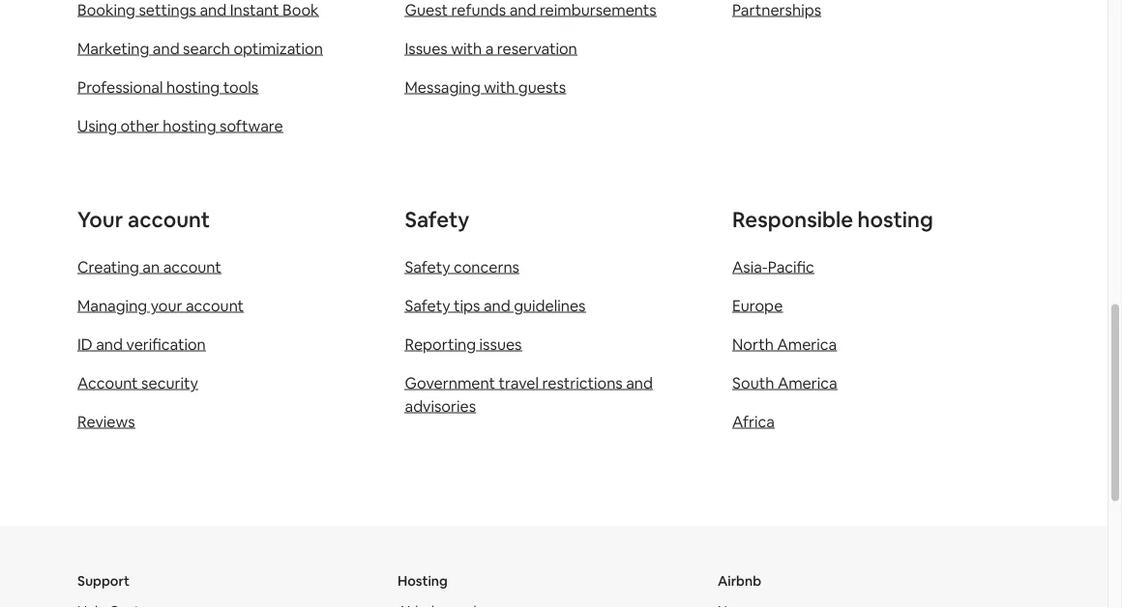 Task type: describe. For each thing, give the bounding box(es) containing it.
safety concerns link
[[405, 257, 520, 277]]

creating
[[77, 257, 139, 277]]

asia-pacific link
[[733, 257, 815, 277]]

reservation
[[497, 38, 578, 58]]

reporting
[[405, 334, 476, 354]]

reviews link
[[77, 412, 135, 432]]

verification
[[126, 334, 206, 354]]

issues with a reservation
[[405, 38, 578, 58]]

government
[[405, 373, 496, 393]]

search
[[183, 38, 230, 58]]

support
[[77, 573, 130, 590]]

hosting for professional
[[166, 77, 220, 97]]

south america link
[[733, 373, 838, 393]]

responsible
[[733, 206, 854, 233]]

messaging
[[405, 77, 481, 97]]

pacific
[[768, 257, 815, 277]]

creating an account link
[[77, 257, 221, 277]]

america for south america
[[778, 373, 838, 393]]

account
[[77, 373, 138, 393]]

optimization
[[234, 38, 323, 58]]

america for north america
[[778, 334, 838, 354]]

id and verification
[[77, 334, 206, 354]]

software
[[220, 116, 283, 136]]

reporting issues
[[405, 334, 522, 354]]

a
[[486, 38, 494, 58]]

responsible hosting
[[733, 206, 934, 233]]

advisories
[[405, 396, 476, 416]]

issues
[[480, 334, 522, 354]]

your account
[[77, 206, 210, 233]]

airbnb
[[718, 573, 762, 590]]

and up professional hosting tools link
[[153, 38, 180, 58]]

using other hosting software
[[77, 116, 283, 136]]

hosting for responsible
[[858, 206, 934, 233]]

south
[[733, 373, 775, 393]]

safety for safety concerns
[[405, 257, 451, 277]]

hosting
[[398, 573, 448, 590]]

asia-pacific
[[733, 257, 815, 277]]

safety concerns
[[405, 257, 520, 277]]

issues
[[405, 38, 448, 58]]

id
[[77, 334, 93, 354]]



Task type: vqa. For each thing, say whether or not it's contained in the screenshot.
guidelines
yes



Task type: locate. For each thing, give the bounding box(es) containing it.
restrictions
[[543, 373, 623, 393]]

messaging with guests
[[405, 77, 566, 97]]

issues with a reservation link
[[405, 38, 578, 58]]

0 horizontal spatial with
[[451, 38, 482, 58]]

account security
[[77, 373, 198, 393]]

america
[[778, 334, 838, 354], [778, 373, 838, 393]]

government travel restrictions and advisories
[[405, 373, 653, 416]]

account for your
[[186, 296, 244, 316]]

south america
[[733, 373, 838, 393]]

reporting issues link
[[405, 334, 522, 354]]

0 vertical spatial safety
[[405, 206, 470, 233]]

marketing and search optimization
[[77, 38, 323, 58]]

other
[[121, 116, 160, 136]]

america down north america
[[778, 373, 838, 393]]

guidelines
[[514, 296, 586, 316]]

safety tips and guidelines link
[[405, 296, 586, 316]]

1 america from the top
[[778, 334, 838, 354]]

with
[[451, 38, 482, 58], [484, 77, 515, 97]]

1 vertical spatial america
[[778, 373, 838, 393]]

2 vertical spatial account
[[186, 296, 244, 316]]

0 vertical spatial account
[[128, 206, 210, 233]]

safety for safety tips and guidelines
[[405, 296, 451, 316]]

safety
[[405, 206, 470, 233], [405, 257, 451, 277], [405, 296, 451, 316]]

1 vertical spatial account
[[163, 257, 221, 277]]

2 safety from the top
[[405, 257, 451, 277]]

europe link
[[733, 296, 783, 316]]

professional hosting tools link
[[77, 77, 259, 97]]

with down 'issues with a reservation'
[[484, 77, 515, 97]]

america up the 'south america' link
[[778, 334, 838, 354]]

1 vertical spatial safety
[[405, 257, 451, 277]]

2 vertical spatial hosting
[[858, 206, 934, 233]]

using other hosting software link
[[77, 116, 283, 136]]

with for guests
[[484, 77, 515, 97]]

government travel restrictions and advisories link
[[405, 373, 653, 416]]

with for a
[[451, 38, 482, 58]]

and right id
[[96, 334, 123, 354]]

north
[[733, 334, 774, 354]]

managing your account link
[[77, 296, 244, 316]]

safety left concerns
[[405, 257, 451, 277]]

and inside government travel restrictions and advisories
[[627, 373, 653, 393]]

and
[[153, 38, 180, 58], [484, 296, 511, 316], [96, 334, 123, 354], [627, 373, 653, 393]]

africa link
[[733, 412, 775, 432]]

asia-
[[733, 257, 768, 277]]

account up an
[[128, 206, 210, 233]]

travel
[[499, 373, 539, 393]]

messaging with guests link
[[405, 77, 566, 97]]

your
[[77, 206, 123, 233]]

creating an account
[[77, 257, 221, 277]]

north america link
[[733, 334, 838, 354]]

using
[[77, 116, 117, 136]]

security
[[141, 373, 198, 393]]

account right an
[[163, 257, 221, 277]]

hosting
[[166, 77, 220, 97], [163, 116, 216, 136], [858, 206, 934, 233]]

1 safety from the top
[[405, 206, 470, 233]]

an
[[143, 257, 160, 277]]

safety for safety
[[405, 206, 470, 233]]

guests
[[519, 77, 566, 97]]

tools
[[223, 77, 259, 97]]

2 america from the top
[[778, 373, 838, 393]]

id and verification link
[[77, 334, 206, 354]]

safety up safety concerns
[[405, 206, 470, 233]]

concerns
[[454, 257, 520, 277]]

with left a
[[451, 38, 482, 58]]

africa
[[733, 412, 775, 432]]

account for an
[[163, 257, 221, 277]]

marketing and search optimization link
[[77, 38, 323, 58]]

tips
[[454, 296, 481, 316]]

0 vertical spatial hosting
[[166, 77, 220, 97]]

account
[[128, 206, 210, 233], [163, 257, 221, 277], [186, 296, 244, 316]]

managing your account
[[77, 296, 244, 316]]

0 vertical spatial america
[[778, 334, 838, 354]]

reviews
[[77, 412, 135, 432]]

marketing
[[77, 38, 149, 58]]

3 safety from the top
[[405, 296, 451, 316]]

professional hosting tools
[[77, 77, 259, 97]]

managing
[[77, 296, 147, 316]]

your
[[151, 296, 182, 316]]

and right tips
[[484, 296, 511, 316]]

safety tips and guidelines
[[405, 296, 586, 316]]

1 vertical spatial hosting
[[163, 116, 216, 136]]

account right the your
[[186, 296, 244, 316]]

europe
[[733, 296, 783, 316]]

professional
[[77, 77, 163, 97]]

account security link
[[77, 373, 198, 393]]

2 vertical spatial safety
[[405, 296, 451, 316]]

1 horizontal spatial with
[[484, 77, 515, 97]]

and right restrictions
[[627, 373, 653, 393]]

north america
[[733, 334, 838, 354]]

1 vertical spatial with
[[484, 77, 515, 97]]

safety left tips
[[405, 296, 451, 316]]

0 vertical spatial with
[[451, 38, 482, 58]]



